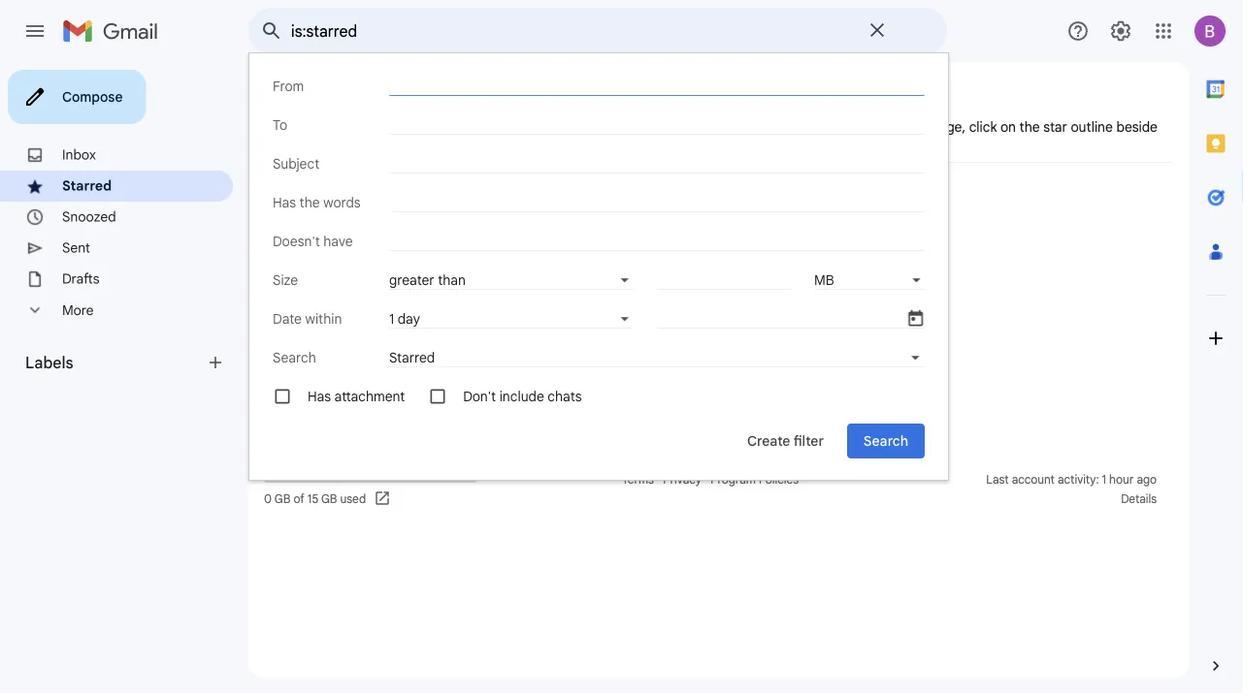 Task type: describe. For each thing, give the bounding box(es) containing it.
To text field
[[389, 115, 925, 135]]

1 day option
[[389, 311, 616, 328]]

support image
[[1067, 19, 1090, 43]]

date
[[273, 311, 302, 328]]

find.
[[820, 118, 847, 135]]

date within list box
[[389, 310, 634, 329]]

0 horizontal spatial to
[[273, 116, 287, 133]]

inbox link
[[62, 147, 96, 164]]

have
[[324, 233, 353, 250]]

doesn't have
[[273, 233, 353, 250]]

greater than option
[[389, 272, 616, 289]]

size
[[273, 272, 298, 289]]

more
[[62, 302, 94, 319]]

search button
[[847, 424, 925, 459]]

search inside button
[[864, 433, 909, 450]]

terms · privacy · program policies
[[622, 473, 799, 488]]

compose
[[62, 88, 123, 105]]

footer containing terms
[[248, 471, 1173, 510]]

starred link
[[62, 178, 112, 195]]

beside
[[1117, 118, 1158, 135]]

2 star from the left
[[1044, 118, 1068, 135]]

create filter link
[[732, 424, 840, 459]]

attachment
[[334, 388, 405, 405]]

has attachment
[[308, 388, 405, 405]]

starred for starred option at the bottom of page
[[389, 349, 435, 366]]

conversation.
[[720, 135, 803, 152]]

to inside no starred messages. stars let you give messages a special status to make them easier to find. to star a message, click on the star outline beside any message or conversation.
[[850, 118, 865, 135]]

0 gb of 15 gb used
[[264, 493, 366, 507]]

within
[[305, 311, 342, 328]]

include
[[500, 388, 544, 405]]

message,
[[907, 118, 966, 135]]

labels navigation
[[0, 62, 248, 694]]

1 a from the left
[[576, 118, 583, 135]]

settings image
[[1109, 19, 1133, 43]]

From text field
[[389, 77, 925, 96]]

search mail image
[[254, 14, 289, 49]]

1 inside option
[[389, 311, 394, 328]]

drafts link
[[62, 271, 100, 288]]

Doesn't have text field
[[389, 232, 925, 251]]

terms link
[[622, 473, 654, 488]]

from
[[273, 78, 304, 95]]

activity:
[[1058, 473, 1099, 488]]

1 day
[[389, 311, 420, 328]]

them
[[728, 118, 760, 135]]

day
[[398, 311, 420, 328]]

2 to from the left
[[804, 118, 817, 135]]

size unit list box
[[814, 271, 925, 290]]

create filter
[[747, 433, 824, 450]]

subject
[[273, 155, 320, 172]]

greater than
[[389, 272, 466, 289]]

doesn't
[[273, 233, 320, 250]]

on
[[1001, 118, 1016, 135]]

the inside no starred messages. stars let you give messages a special status to make them easier to find. to star a message, click on the star outline beside any message or conversation.
[[1020, 118, 1040, 135]]

or
[[704, 135, 716, 152]]

0
[[264, 493, 272, 507]]

labels heading
[[25, 353, 206, 373]]

than
[[438, 272, 466, 289]]

any
[[619, 135, 641, 152]]

1 vertical spatial the
[[300, 194, 320, 211]]

details link
[[1121, 493, 1157, 507]]

2 · from the left
[[705, 473, 708, 488]]

message
[[645, 135, 700, 152]]

stars
[[402, 118, 433, 135]]

outline
[[1071, 118, 1113, 135]]

program policies link
[[711, 473, 799, 488]]



Task type: locate. For each thing, give the bounding box(es) containing it.
starred down day at the left top of page
[[389, 349, 435, 366]]

starred list box
[[389, 348, 925, 368]]

has for has attachment
[[308, 388, 331, 405]]

search down date
[[273, 349, 316, 366]]

starred option
[[389, 349, 906, 367]]

gb right 15
[[321, 493, 337, 507]]

status
[[634, 118, 672, 135]]

0 horizontal spatial 1
[[389, 311, 394, 328]]

1 horizontal spatial 1
[[1102, 473, 1106, 488]]

1 to from the left
[[675, 118, 688, 135]]

the right on
[[1020, 118, 1040, 135]]

Search mail text field
[[291, 21, 854, 41]]

1 vertical spatial has
[[308, 388, 331, 405]]

tab list
[[1189, 62, 1243, 624]]

1 vertical spatial 1
[[1102, 473, 1106, 488]]

starred for starred link
[[62, 178, 112, 195]]

terms
[[622, 473, 654, 488]]

to down from
[[273, 116, 287, 133]]

search right filter
[[864, 433, 909, 450]]

2 a from the left
[[896, 118, 903, 135]]

inbox
[[62, 147, 96, 164]]

has for has the words
[[273, 194, 296, 211]]

drafts
[[62, 271, 100, 288]]

sent
[[62, 240, 90, 257]]

a left "message,"
[[896, 118, 903, 135]]

greater
[[389, 272, 434, 289]]

messages.
[[333, 118, 399, 135]]

program
[[711, 473, 756, 488]]

Date text field
[[657, 310, 907, 329]]

mb
[[814, 272, 834, 289]]

0 vertical spatial search
[[273, 349, 316, 366]]

used
[[340, 493, 366, 507]]

clear search image
[[858, 11, 897, 49]]

to right the 'find.' at the top right of page
[[850, 118, 865, 135]]

starred
[[62, 178, 112, 195], [389, 349, 435, 366]]

size list box
[[389, 271, 634, 290]]

0 horizontal spatial ·
[[657, 473, 660, 488]]

a
[[576, 118, 583, 135], [896, 118, 903, 135]]

1 star from the left
[[868, 118, 892, 135]]

gb right 0
[[275, 493, 291, 507]]

gmail image
[[62, 12, 168, 50]]

has left attachment
[[308, 388, 331, 405]]

create
[[747, 433, 790, 450]]

give
[[481, 118, 507, 135]]

1 horizontal spatial gb
[[321, 493, 337, 507]]

privacy
[[663, 473, 702, 488]]

1 left day at the left top of page
[[389, 311, 394, 328]]

has down subject
[[273, 194, 296, 211]]

1 vertical spatial starred
[[389, 349, 435, 366]]

the left words
[[300, 194, 320, 211]]

details
[[1121, 493, 1157, 507]]

main menu image
[[23, 19, 47, 43]]

1 horizontal spatial the
[[1020, 118, 1040, 135]]

0 horizontal spatial gb
[[275, 493, 291, 507]]

no
[[264, 118, 281, 135]]

1 horizontal spatial ·
[[705, 473, 708, 488]]

star
[[868, 118, 892, 135], [1044, 118, 1068, 135]]

2 gb from the left
[[321, 493, 337, 507]]

0 vertical spatial the
[[1020, 118, 1040, 135]]

1 · from the left
[[657, 473, 660, 488]]

gb
[[275, 493, 291, 507], [321, 493, 337, 507]]

· right the privacy
[[705, 473, 708, 488]]

to
[[675, 118, 688, 135], [804, 118, 817, 135]]

you
[[456, 118, 478, 135]]

Subject text field
[[389, 154, 925, 174]]

starred
[[285, 118, 329, 135]]

1 gb from the left
[[275, 493, 291, 507]]

date within
[[273, 311, 342, 328]]

policies
[[759, 473, 799, 488]]

footer
[[248, 471, 1173, 510]]

snoozed
[[62, 209, 116, 226]]

mb option
[[814, 272, 908, 289]]

has the words
[[273, 194, 361, 211]]

· right terms link
[[657, 473, 660, 488]]

0 horizontal spatial search
[[273, 349, 316, 366]]

1 horizontal spatial search
[[864, 433, 909, 450]]

make
[[691, 118, 724, 135]]

0 horizontal spatial star
[[868, 118, 892, 135]]

follow link to manage storage image
[[374, 490, 393, 510]]

of
[[293, 493, 304, 507]]

0 horizontal spatial has
[[273, 194, 296, 211]]

1 inside last account activity: 1 hour ago details
[[1102, 473, 1106, 488]]

no starred messages. stars let you give messages a special status to make them easier to find. to star a message, click on the star outline beside any message or conversation.
[[264, 118, 1158, 152]]

None search field
[[248, 8, 947, 54]]

·
[[657, 473, 660, 488], [705, 473, 708, 488]]

15
[[307, 493, 318, 507]]

1
[[389, 311, 394, 328], [1102, 473, 1106, 488]]

filter
[[794, 433, 824, 450]]

to
[[273, 116, 287, 133], [850, 118, 865, 135]]

star left outline
[[1044, 118, 1068, 135]]

hour
[[1109, 473, 1134, 488]]

1 horizontal spatial to
[[850, 118, 865, 135]]

let
[[437, 118, 452, 135]]

to left make
[[675, 118, 688, 135]]

words
[[323, 194, 361, 211]]

last account activity: 1 hour ago details
[[986, 473, 1157, 507]]

sent link
[[62, 240, 90, 257]]

starred inside labels navigation
[[62, 178, 112, 195]]

a left special
[[576, 118, 583, 135]]

1 horizontal spatial a
[[896, 118, 903, 135]]

0 horizontal spatial a
[[576, 118, 583, 135]]

the
[[1020, 118, 1040, 135], [300, 194, 320, 211]]

to left the 'find.' at the top right of page
[[804, 118, 817, 135]]

has
[[273, 194, 296, 211], [308, 388, 331, 405]]

1 horizontal spatial starred
[[389, 349, 435, 366]]

search
[[273, 349, 316, 366], [864, 433, 909, 450]]

1 horizontal spatial star
[[1044, 118, 1068, 135]]

1 horizontal spatial to
[[804, 118, 817, 135]]

click
[[969, 118, 997, 135]]

Has the words text field
[[392, 193, 925, 213]]

messages
[[510, 118, 572, 135]]

starred up snoozed link
[[62, 178, 112, 195]]

ago
[[1137, 473, 1157, 488]]

chats
[[548, 388, 582, 405]]

more button
[[0, 295, 233, 326]]

star right the 'find.' at the top right of page
[[868, 118, 892, 135]]

0 vertical spatial 1
[[389, 311, 394, 328]]

1 left hour at the bottom
[[1102, 473, 1106, 488]]

starred inside option
[[389, 349, 435, 366]]

easier
[[763, 118, 801, 135]]

snoozed link
[[62, 209, 116, 226]]

don't
[[463, 388, 496, 405]]

0 vertical spatial starred
[[62, 178, 112, 195]]

privacy link
[[663, 473, 702, 488]]

compose button
[[8, 70, 146, 124]]

don't include chats
[[463, 388, 582, 405]]

0 horizontal spatial starred
[[62, 178, 112, 195]]

0 vertical spatial has
[[273, 194, 296, 211]]

special
[[587, 118, 630, 135]]

0 horizontal spatial to
[[675, 118, 688, 135]]

Size value text field
[[657, 271, 791, 290]]

last
[[986, 473, 1009, 488]]

labels
[[25, 353, 73, 373]]

account
[[1012, 473, 1055, 488]]

1 horizontal spatial has
[[308, 388, 331, 405]]

0 horizontal spatial the
[[300, 194, 320, 211]]

1 vertical spatial search
[[864, 433, 909, 450]]



Task type: vqa. For each thing, say whether or not it's contained in the screenshot.
leftmost "to"
yes



